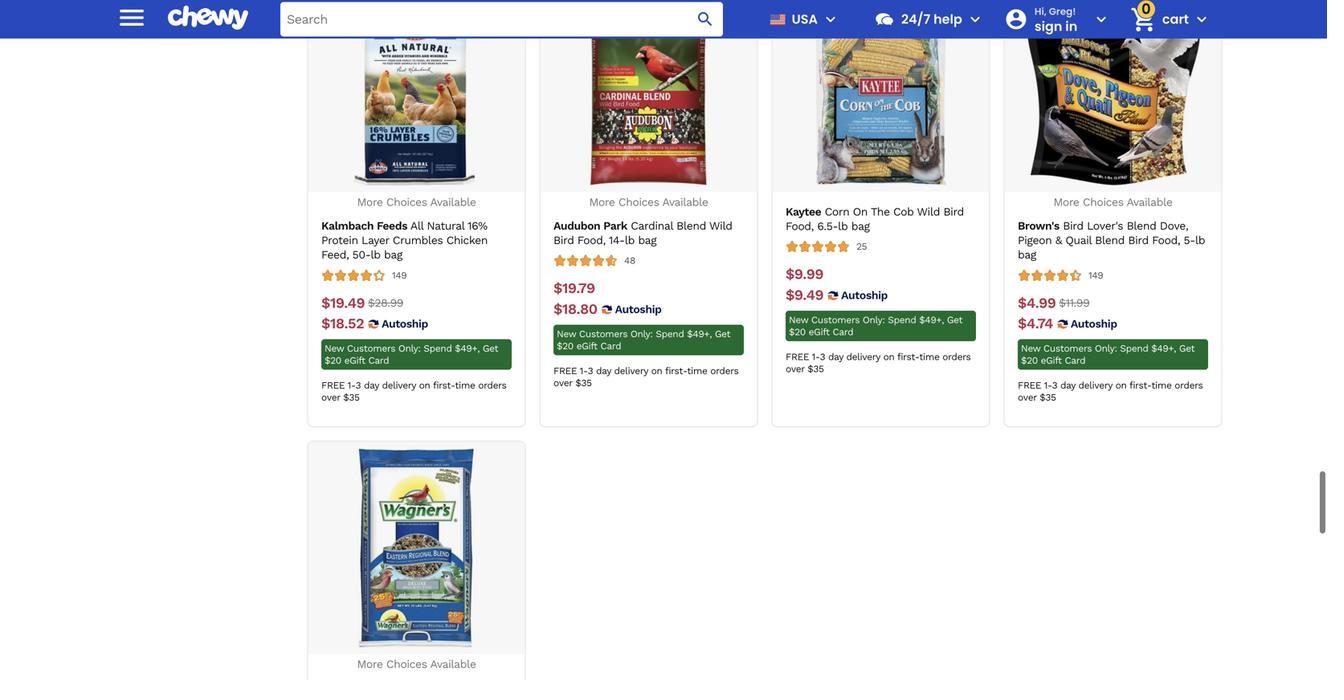 Task type: locate. For each thing, give the bounding box(es) containing it.
card
[[833, 327, 854, 338], [601, 341, 622, 352], [369, 355, 389, 367], [1065, 355, 1086, 367]]

bag down cardinal
[[638, 234, 657, 247]]

customers down $18.52 text box
[[347, 343, 396, 355]]

more
[[357, 196, 383, 209], [590, 196, 615, 209], [1054, 196, 1080, 209], [357, 658, 383, 672]]

get
[[948, 315, 963, 326], [715, 329, 731, 340], [483, 343, 499, 355], [1180, 343, 1195, 355]]

blend left dove,
[[1127, 220, 1157, 233]]

1- for $18.52
[[348, 380, 356, 392]]

3 down $18.80 text box
[[588, 366, 593, 377]]

149
[[392, 270, 407, 281], [1089, 270, 1104, 281]]

bird inside corn on the cob wild bird food, 6.5-lb bag
[[944, 205, 965, 219]]

free down $18.80 text box
[[554, 366, 577, 377]]

new customers only: spend $49+, get $20 egift card down $11.99 text box
[[1022, 343, 1195, 367]]

blend right cardinal
[[677, 220, 707, 233]]

free 1-3 day delivery on first-time orders over $35
[[786, 352, 971, 375], [554, 366, 739, 389], [322, 380, 507, 404], [1018, 380, 1204, 404]]

1- down $18.52 text box
[[348, 380, 356, 392]]

on
[[853, 205, 868, 219]]

$4.99 $11.99
[[1018, 295, 1090, 312]]

time
[[920, 352, 940, 363], [688, 366, 708, 377], [455, 380, 475, 392], [1152, 380, 1172, 392]]

$20 down $9.49 text field on the right of the page
[[789, 327, 806, 338]]

only:
[[863, 315, 885, 326], [631, 329, 653, 340], [399, 343, 421, 355], [1096, 343, 1118, 355]]

$49+,
[[920, 315, 945, 326], [687, 329, 712, 340], [455, 343, 480, 355], [1152, 343, 1177, 355]]

menu image
[[116, 1, 148, 34]]

feed,
[[322, 249, 349, 262]]

pigeon
[[1018, 234, 1052, 247]]

sign
[[1035, 17, 1063, 35]]

protein
[[322, 234, 358, 247]]

free down $18.52 text box
[[322, 380, 345, 392]]

kaytee
[[786, 205, 822, 219]]

free
[[786, 352, 810, 363], [554, 366, 577, 377], [322, 380, 345, 392], [1018, 380, 1042, 392]]

first-
[[898, 352, 920, 363], [666, 366, 688, 377], [433, 380, 455, 392], [1130, 380, 1152, 392]]

egift for $4.74
[[1041, 355, 1062, 367]]

time for $18.52
[[455, 380, 475, 392]]

available
[[430, 196, 476, 209], [663, 196, 709, 209], [1127, 196, 1173, 209], [430, 658, 476, 672]]

autoship down $11.99 text box
[[1071, 318, 1118, 331]]

wild
[[918, 205, 941, 219], [710, 220, 733, 233]]

3 for $18.80
[[588, 366, 593, 377]]

bag inside cardinal blend wild bird food, 14-lb bag
[[638, 234, 657, 247]]

149 for $4.99
[[1089, 270, 1104, 281]]

$18.80 text field
[[554, 301, 598, 319]]

bird inside cardinal blend wild bird food, 14-lb bag
[[554, 234, 574, 247]]

autoship down $28.99 text box
[[382, 318, 428, 331]]

over down $18.80 text box
[[554, 378, 573, 389]]

available for $18.80
[[663, 196, 709, 209]]

1 horizontal spatial wild
[[918, 205, 941, 219]]

bag inside corn on the cob wild bird food, 6.5-lb bag
[[852, 220, 870, 233]]

customers
[[812, 315, 860, 326], [579, 329, 628, 340], [347, 343, 396, 355], [1044, 343, 1093, 355]]

new customers only: spend $49+, get $20 egift card down $18.80 text box
[[557, 329, 731, 352]]

new down $18.80 text box
[[557, 329, 576, 340]]

$35 down $18.52 text box
[[343, 392, 360, 404]]

cardinal blend wild bird food, 14-lb bag
[[554, 220, 733, 247]]

0 horizontal spatial blend
[[677, 220, 707, 233]]

over down $18.52 text box
[[322, 392, 340, 404]]

bag down on
[[852, 220, 870, 233]]

day for $18.80
[[596, 366, 611, 377]]

free for $18.80
[[554, 366, 577, 377]]

free for $4.74
[[1018, 380, 1042, 392]]

food, inside cardinal blend wild bird food, 14-lb bag
[[578, 234, 606, 247]]

lb
[[839, 220, 848, 233], [625, 234, 635, 247], [1196, 234, 1206, 247], [371, 249, 381, 262]]

submit search image
[[696, 10, 715, 29]]

egift down $4.74 'text box'
[[1041, 355, 1062, 367]]

1 horizontal spatial food,
[[786, 220, 814, 233]]

new for $4.74
[[1022, 343, 1041, 355]]

bag inside the "bird lover's blend dove, pigeon & quail blend bird food, 5-lb bag"
[[1018, 249, 1037, 262]]

0 horizontal spatial 149
[[392, 270, 407, 281]]

on for $18.52
[[419, 380, 430, 392]]

new customers only: spend $49+, get $20 egift card for $18.80
[[557, 329, 731, 352]]

bag down pigeon
[[1018, 249, 1037, 262]]

1- for $4.74
[[1045, 380, 1053, 392]]

items image
[[1130, 5, 1158, 34]]

account menu image
[[1092, 10, 1112, 29]]

autoship down 48
[[615, 303, 662, 316]]

autoship
[[842, 289, 888, 302], [615, 303, 662, 316], [382, 318, 428, 331], [1071, 318, 1118, 331]]

first- for $18.52
[[433, 380, 455, 392]]

$20
[[789, 327, 806, 338], [557, 341, 574, 352], [325, 355, 342, 367], [1022, 355, 1038, 367]]

layer
[[362, 234, 389, 247]]

$19.49
[[322, 295, 365, 312]]

3 down $9.49 text field on the right of the page
[[820, 352, 826, 363]]

$11.99 text field
[[1060, 295, 1090, 312]]

delivery
[[847, 352, 881, 363], [614, 366, 649, 377], [382, 380, 416, 392], [1079, 380, 1113, 392]]

3 down $4.74 'text box'
[[1053, 380, 1058, 392]]

free down $4.74 'text box'
[[1018, 380, 1042, 392]]

bag
[[852, 220, 870, 233], [638, 234, 657, 247], [384, 249, 403, 262], [1018, 249, 1037, 262]]

Product search field
[[281, 2, 723, 37]]

149 up $28.99
[[392, 270, 407, 281]]

blend inside cardinal blend wild bird food, 14-lb bag
[[677, 220, 707, 233]]

customers for $18.80
[[579, 329, 628, 340]]

$35 down $18.80 text box
[[576, 378, 592, 389]]

park
[[604, 220, 628, 233]]

new down $4.74 'text box'
[[1022, 343, 1041, 355]]

1 horizontal spatial 149
[[1089, 270, 1104, 281]]

card for $4.74
[[1065, 355, 1086, 367]]

1 149 from the left
[[392, 270, 407, 281]]

choices
[[387, 196, 427, 209], [619, 196, 660, 209], [1083, 196, 1124, 209], [387, 658, 427, 672]]

$35 down $9.49 text field on the right of the page
[[808, 364, 824, 375]]

24/7 help
[[902, 10, 963, 28]]

new customers only: spend $49+, get $20 egift card
[[789, 315, 963, 338], [557, 329, 731, 352], [325, 343, 499, 367], [1022, 343, 1195, 367]]

over down $9.49 text field on the right of the page
[[786, 364, 805, 375]]

on
[[884, 352, 895, 363], [652, 366, 663, 377], [419, 380, 430, 392], [1116, 380, 1127, 392]]

$20 down $4.74 'text box'
[[1022, 355, 1038, 367]]

2 horizontal spatial food,
[[1153, 234, 1181, 247]]

more choices available
[[357, 196, 476, 209], [590, 196, 709, 209], [1054, 196, 1173, 209], [357, 658, 476, 672]]

3 down $18.52 text box
[[356, 380, 361, 392]]

autoship for $4.74
[[1071, 318, 1118, 331]]

blend down lover's
[[1096, 234, 1125, 247]]

new
[[789, 315, 809, 326], [557, 329, 576, 340], [325, 343, 344, 355], [1022, 343, 1041, 355]]

egift
[[809, 327, 830, 338], [577, 341, 598, 352], [344, 355, 366, 367], [1041, 355, 1062, 367]]

0 vertical spatial wild
[[918, 205, 941, 219]]

food, down kaytee at the right
[[786, 220, 814, 233]]

wild right cardinal
[[710, 220, 733, 233]]

orders
[[943, 352, 971, 363], [711, 366, 739, 377], [478, 380, 507, 392], [1175, 380, 1204, 392]]

cart link
[[1124, 0, 1190, 39]]

egift for $18.80
[[577, 341, 598, 352]]

$4.74 text field
[[1018, 316, 1054, 333]]

1 vertical spatial wild
[[710, 220, 733, 233]]

the
[[871, 205, 890, 219]]

bird
[[944, 205, 965, 219], [1064, 220, 1084, 233], [554, 234, 574, 247], [1129, 234, 1149, 247]]

lb inside the "bird lover's blend dove, pigeon & quail blend bird food, 5-lb bag"
[[1196, 234, 1206, 247]]

customers down $18.80 text box
[[579, 329, 628, 340]]

blend
[[677, 220, 707, 233], [1127, 220, 1157, 233], [1096, 234, 1125, 247]]

new down $18.52 text box
[[325, 343, 344, 355]]

2 149 from the left
[[1089, 270, 1104, 281]]

food, down audubon park
[[578, 234, 606, 247]]

$20 for $18.52
[[325, 355, 342, 367]]

new customers only: spend $49+, get $20 egift card down $28.99 text box
[[325, 343, 499, 367]]

usa button
[[764, 0, 841, 39]]

$49+, for $18.80
[[687, 329, 712, 340]]

$19.79 text field
[[554, 280, 595, 298]]

bird down audubon
[[554, 234, 574, 247]]

time for $18.80
[[688, 366, 708, 377]]

egift down $18.80 text box
[[577, 341, 598, 352]]

cart
[[1163, 10, 1190, 28]]

over down $4.74 'text box'
[[1018, 392, 1037, 404]]

food, down dove,
[[1153, 234, 1181, 247]]

$35
[[808, 364, 824, 375], [576, 378, 592, 389], [343, 392, 360, 404], [1040, 392, 1057, 404]]

1-
[[812, 352, 820, 363], [580, 366, 588, 377], [348, 380, 356, 392], [1045, 380, 1053, 392]]

1- down $18.80 text box
[[580, 366, 588, 377]]

food,
[[786, 220, 814, 233], [578, 234, 606, 247], [1153, 234, 1181, 247]]

egift down $9.49 text field on the right of the page
[[809, 327, 830, 338]]

bag down layer
[[384, 249, 403, 262]]

brown's bird lover's blend dove, pigeon & quail blend bird food, 5-lb bag image
[[1014, 0, 1213, 186]]

egift down $18.52 text box
[[344, 355, 366, 367]]

new customers only: spend $49+, get $20 egift card for $4.74
[[1022, 343, 1195, 367]]

$9.99 text field
[[786, 266, 824, 284]]

autoship for $18.52
[[382, 318, 428, 331]]

more choices available for $18.52
[[357, 196, 476, 209]]

spend for $18.80
[[656, 329, 684, 340]]

day
[[829, 352, 844, 363], [596, 366, 611, 377], [364, 380, 379, 392], [1061, 380, 1076, 392]]

only: for $18.52
[[399, 343, 421, 355]]

1- down $4.74 'text box'
[[1045, 380, 1053, 392]]

new customers only: spend $49+, get $20 egift card for $18.52
[[325, 343, 499, 367]]

$20 for $4.74
[[1022, 355, 1038, 367]]

food, inside corn on the cob wild bird food, 6.5-lb bag
[[786, 220, 814, 233]]

day for $4.74
[[1061, 380, 1076, 392]]

3 for $4.74
[[1053, 380, 1058, 392]]

&
[[1056, 234, 1063, 247]]

wild inside corn on the cob wild bird food, 6.5-lb bag
[[918, 205, 941, 219]]

24/7 help link
[[868, 0, 963, 39]]

$35 for $18.80
[[576, 378, 592, 389]]

delivery for $4.74
[[1079, 380, 1113, 392]]

0 horizontal spatial wild
[[710, 220, 733, 233]]

chewy home image
[[168, 0, 248, 36]]

$18.80
[[554, 301, 598, 318]]

48
[[625, 255, 636, 267]]

new for $18.52
[[325, 343, 344, 355]]

lb inside cardinal blend wild bird food, 14-lb bag
[[625, 234, 635, 247]]

$4.99
[[1018, 295, 1056, 312]]

help
[[934, 10, 963, 28]]

3
[[820, 352, 826, 363], [588, 366, 593, 377], [356, 380, 361, 392], [1053, 380, 1058, 392]]

149 up $11.99
[[1089, 270, 1104, 281]]

$20 down $18.80 text box
[[557, 341, 574, 352]]

new for $18.80
[[557, 329, 576, 340]]

bird right 'cob'
[[944, 205, 965, 219]]

customers down $4.74 'text box'
[[1044, 343, 1093, 355]]

0 horizontal spatial food,
[[578, 234, 606, 247]]

spend
[[888, 315, 917, 326], [656, 329, 684, 340], [424, 343, 452, 355], [1121, 343, 1149, 355]]

1- down $9.49 text field on the right of the page
[[812, 352, 820, 363]]

$20 down $18.52 text box
[[325, 355, 342, 367]]

wild right 'cob'
[[918, 205, 941, 219]]

autoship down 25
[[842, 289, 888, 302]]

orders for $4.74
[[1175, 380, 1204, 392]]

over
[[786, 364, 805, 375], [554, 378, 573, 389], [322, 392, 340, 404], [1018, 392, 1037, 404]]

$35 down $4.74 'text box'
[[1040, 392, 1057, 404]]

chicken
[[447, 234, 488, 247]]



Task type: vqa. For each thing, say whether or not it's contained in the screenshot.
FREE associated with $18.80
yes



Task type: describe. For each thing, give the bounding box(es) containing it.
24/7
[[902, 10, 931, 28]]

Search text field
[[281, 2, 723, 37]]

new customers only: spend $49+, get $20 egift card down $9.49 text field on the right of the page
[[789, 315, 963, 338]]

$11.99
[[1060, 297, 1090, 310]]

brown's
[[1018, 220, 1060, 233]]

$9.49 text field
[[786, 287, 824, 305]]

free 1-3 day delivery on first-time orders over $35 for $18.80
[[554, 366, 739, 389]]

card for $18.80
[[601, 341, 622, 352]]

cardinal
[[631, 220, 673, 233]]

$4.74
[[1018, 316, 1054, 333]]

6.5-
[[818, 220, 839, 233]]

choices for $18.80
[[619, 196, 660, 209]]

3 for $18.52
[[356, 380, 361, 392]]

kaytee corn on the cob wild bird food, 6.5-lb bag image
[[782, 0, 981, 186]]

audubon
[[554, 220, 601, 233]]

over for $18.80
[[554, 378, 573, 389]]

50-
[[353, 249, 371, 262]]

5-
[[1184, 234, 1196, 247]]

$18.52 text field
[[322, 316, 364, 333]]

kalmbach feeds all natural 16% protein layer crumbles chicken feed, 50-lb bag image
[[317, 0, 516, 186]]

free 1-3 day delivery on first-time orders over $35 for $18.52
[[322, 380, 507, 404]]

first- for $4.74
[[1130, 380, 1152, 392]]

$19.79
[[554, 280, 595, 297]]

more choices available for $4.74
[[1054, 196, 1173, 209]]

only: for $4.74
[[1096, 343, 1118, 355]]

hi,
[[1035, 5, 1047, 18]]

on for $4.74
[[1116, 380, 1127, 392]]

spend for $4.74
[[1121, 343, 1149, 355]]

$4.99 text field
[[1018, 295, 1056, 312]]

corn
[[825, 205, 850, 219]]

$9.49
[[786, 287, 824, 304]]

$35 for $4.74
[[1040, 392, 1057, 404]]

egift for $18.52
[[344, 355, 366, 367]]

cob
[[894, 205, 914, 219]]

1- for $18.80
[[580, 366, 588, 377]]

25
[[857, 241, 868, 253]]

menu image
[[821, 10, 841, 29]]

get for $18.52
[[483, 343, 499, 355]]

$28.99
[[368, 297, 404, 310]]

orders for $18.80
[[711, 366, 739, 377]]

on for $18.80
[[652, 366, 663, 377]]

autoship for $18.80
[[615, 303, 662, 316]]

more for $18.80
[[590, 196, 615, 209]]

day for $18.52
[[364, 380, 379, 392]]

spend for $18.52
[[424, 343, 452, 355]]

2 horizontal spatial blend
[[1127, 220, 1157, 233]]

$28.99 text field
[[368, 295, 404, 312]]

time for $4.74
[[1152, 380, 1172, 392]]

bird up quail
[[1064, 220, 1084, 233]]

quail
[[1066, 234, 1092, 247]]

wild inside cardinal blend wild bird food, 14-lb bag
[[710, 220, 733, 233]]

only: for $18.80
[[631, 329, 653, 340]]

over for $18.52
[[322, 392, 340, 404]]

kalmbach feeds
[[322, 220, 408, 233]]

wagner's eastern regional blend deluxe wild bird food, 20-lb bag image
[[317, 449, 516, 648]]

natural
[[427, 220, 465, 233]]

$19.49 $28.99
[[322, 295, 404, 312]]

$20 for $18.80
[[557, 341, 574, 352]]

cart menu image
[[1193, 10, 1212, 29]]

feeds
[[377, 220, 408, 233]]

dove,
[[1161, 220, 1189, 233]]

more choices available for $18.80
[[590, 196, 709, 209]]

bag inside all natural 16% protein layer crumbles chicken feed, 50-lb bag
[[384, 249, 403, 262]]

kalmbach
[[322, 220, 374, 233]]

audubon park cardinal blend wild bird food, 14-lb bag image
[[549, 0, 749, 186]]

more for $4.74
[[1054, 196, 1080, 209]]

autoship for $9.49
[[842, 289, 888, 302]]

get for $4.74
[[1180, 343, 1195, 355]]

149 for $19.49
[[392, 270, 407, 281]]

$49+, for $18.52
[[455, 343, 480, 355]]

customers for $4.74
[[1044, 343, 1093, 355]]

free for $18.52
[[322, 380, 345, 392]]

bird left 5-
[[1129, 234, 1149, 247]]

$18.52
[[322, 316, 364, 333]]

available for $18.52
[[430, 196, 476, 209]]

more for $18.52
[[357, 196, 383, 209]]

over for $4.74
[[1018, 392, 1037, 404]]

greg!
[[1050, 5, 1077, 18]]

get for $18.80
[[715, 329, 731, 340]]

lover's
[[1088, 220, 1124, 233]]

first- for $18.80
[[666, 366, 688, 377]]

orders for $18.52
[[478, 380, 507, 392]]

$9.99
[[786, 266, 824, 283]]

usa
[[792, 10, 818, 28]]

audubon park
[[554, 220, 628, 233]]

available for $4.74
[[1127, 196, 1173, 209]]

lb inside corn on the cob wild bird food, 6.5-lb bag
[[839, 220, 848, 233]]

food, inside the "bird lover's blend dove, pigeon & quail blend bird food, 5-lb bag"
[[1153, 234, 1181, 247]]

card for $18.52
[[369, 355, 389, 367]]

customers down $9.49 text field on the right of the page
[[812, 315, 860, 326]]

in
[[1066, 17, 1078, 35]]

corn on the cob wild bird food, 6.5-lb bag
[[786, 205, 965, 233]]

delivery for $18.52
[[382, 380, 416, 392]]

free down $9.49 text field on the right of the page
[[786, 352, 810, 363]]

all
[[411, 220, 424, 233]]

new down $9.49 text field on the right of the page
[[789, 315, 809, 326]]

1 horizontal spatial blend
[[1096, 234, 1125, 247]]

all natural 16% protein layer crumbles chicken feed, 50-lb bag
[[322, 220, 488, 262]]

customers for $18.52
[[347, 343, 396, 355]]

choices for $18.52
[[387, 196, 427, 209]]

lb inside all natural 16% protein layer crumbles chicken feed, 50-lb bag
[[371, 249, 381, 262]]

$49+, for $4.74
[[1152, 343, 1177, 355]]

help menu image
[[966, 10, 985, 29]]

hi, greg! sign in
[[1035, 5, 1078, 35]]

16%
[[468, 220, 488, 233]]

chewy support image
[[875, 9, 895, 30]]

delivery for $18.80
[[614, 366, 649, 377]]

$19.49 text field
[[322, 295, 365, 312]]

choices for $4.74
[[1083, 196, 1124, 209]]

$35 for $18.52
[[343, 392, 360, 404]]

crumbles
[[393, 234, 443, 247]]

bird lover's blend dove, pigeon & quail blend bird food, 5-lb bag
[[1018, 220, 1206, 262]]

14-
[[609, 234, 625, 247]]

free 1-3 day delivery on first-time orders over $35 for $4.74
[[1018, 380, 1204, 404]]



